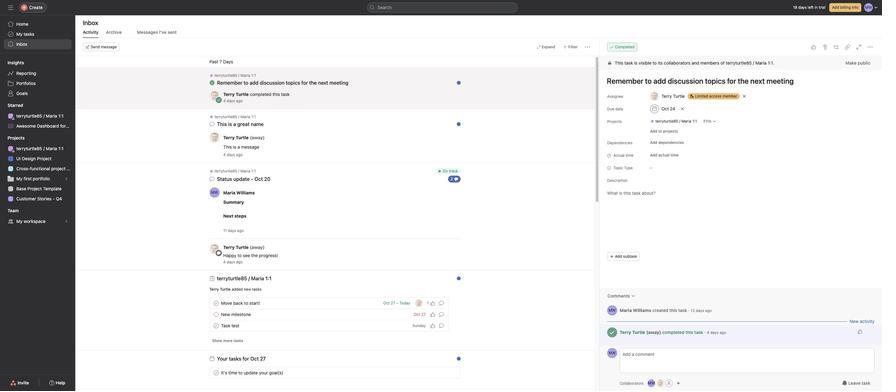 Task type: vqa. For each thing, say whether or not it's contained in the screenshot.
"ON TRACK" popup button
no



Task type: locate. For each thing, give the bounding box(es) containing it.
tasks right "new"
[[252, 287, 262, 292]]

1 horizontal spatial -
[[251, 176, 253, 182]]

1 vertical spatial projects
[[8, 135, 25, 141]]

comments button
[[604, 291, 640, 302]]

the for next meeting
[[309, 80, 317, 86]]

oct left 24
[[662, 106, 669, 111]]

is down terry turtle (away)
[[233, 144, 237, 150]]

maria inside starred element
[[46, 113, 57, 119]]

terry inside terry turtle (away) happy to see the progress! 4 days ago
[[223, 245, 235, 250]]

/
[[754, 60, 755, 66], [238, 73, 240, 78], [43, 113, 45, 119], [238, 115, 240, 119], [680, 119, 681, 124], [43, 146, 45, 151], [238, 169, 240, 174], [249, 276, 250, 282]]

project
[[77, 123, 92, 129], [37, 156, 51, 161], [27, 186, 42, 192]]

to inside terry turtle (away) happy to see the progress! 4 days ago
[[238, 253, 242, 258]]

1 vertical spatial is
[[228, 122, 232, 127]]

tt for days
[[212, 135, 217, 140]]

tasks
[[24, 31, 34, 37], [252, 287, 262, 292], [234, 339, 243, 344], [229, 356, 241, 362]]

home link
[[4, 19, 72, 29]]

(away) inside terry turtle (away) happy to see the progress! 4 days ago
[[250, 245, 265, 250]]

awesome
[[16, 123, 36, 129]]

0 vertical spatial is
[[635, 60, 638, 66]]

this down discussion
[[273, 92, 280, 97]]

1 vertical spatial 27
[[422, 312, 426, 317]]

- for update
[[251, 176, 253, 182]]

oct 27 – today
[[384, 301, 410, 306]]

dashboard
[[37, 123, 59, 129]]

terryturtle85 / maria 1:1 link up ui design project
[[4, 144, 72, 154]]

terry turtle (away) happy to see the progress! 4 days ago
[[223, 245, 278, 265]]

terryturtle85 / maria 1:1 up projects
[[656, 119, 698, 124]]

turtle for terry turtle completed this task 4 days ago
[[236, 92, 249, 97]]

0 vertical spatial new
[[67, 123, 76, 129]]

1 vertical spatial williams
[[633, 308, 652, 313]]

terryturtle85 / maria 1:1 up the status update - oct 20 at the left top of page
[[215, 169, 256, 174]]

- left oct 20
[[251, 176, 253, 182]]

2 my from the top
[[16, 176, 22, 182]]

terry inside dropdown button
[[662, 94, 672, 99]]

maria up awesome dashboard for new project
[[46, 113, 57, 119]]

terryturtle85 / maria 1:1 link up dashboard
[[4, 111, 72, 121]]

new for new activity
[[850, 319, 859, 324]]

add for add actual time
[[651, 153, 658, 158]]

due date
[[608, 107, 624, 111]]

oct up sunday on the left
[[414, 312, 421, 317]]

my for my first portfolio
[[16, 176, 22, 182]]

leftcount image
[[455, 177, 458, 181]]

base project template link
[[4, 184, 72, 194]]

completed down maria williams created this task · 12 days ago
[[663, 330, 685, 335]]

1:1 up oct 20
[[252, 169, 256, 174]]

2 vertical spatial (away)
[[647, 330, 662, 335]]

my inside teams element
[[16, 219, 22, 224]]

my inside "projects" element
[[16, 176, 22, 182]]

oct 24 button
[[648, 103, 679, 115]]

turtle inside dropdown button
[[674, 94, 685, 99]]

2 0 comments image from the top
[[439, 324, 444, 329]]

1 vertical spatial message
[[241, 144, 259, 150]]

2 vertical spatial this
[[686, 330, 694, 335]]

0 comments image
[[439, 312, 444, 317], [439, 324, 444, 329]]

maria up 'summary'
[[223, 190, 236, 196]]

0 horizontal spatial for
[[60, 123, 66, 129]]

sunday button
[[413, 324, 426, 329]]

base project template
[[16, 186, 62, 192]]

projects element
[[0, 133, 75, 205]]

message down terry turtle (away)
[[241, 144, 259, 150]]

1 vertical spatial 0 likes. click to like this task image
[[430, 312, 435, 317]]

send message button
[[83, 43, 120, 52]]

task down the remember to add discussion topics for the next meeting
[[281, 92, 290, 97]]

0 horizontal spatial message
[[101, 45, 117, 49]]

1 horizontal spatial for
[[243, 356, 249, 362]]

maria down clear due date icon
[[682, 119, 692, 124]]

copy task link image
[[846, 45, 851, 50]]

0 horizontal spatial inbox
[[16, 41, 27, 47]]

2 vertical spatial my
[[16, 219, 22, 224]]

1 completed image from the top
[[212, 300, 220, 307]]

1:1 up project
[[58, 146, 64, 151]]

to left projects
[[659, 129, 663, 134]]

- left q4
[[53, 196, 55, 202]]

add for add to projects
[[651, 129, 658, 134]]

0 vertical spatial the
[[309, 80, 317, 86]]

2
[[451, 177, 453, 182]]

1 vertical spatial inbox
[[16, 41, 27, 47]]

tasks down home
[[24, 31, 34, 37]]

this
[[273, 92, 280, 97], [670, 308, 678, 313], [686, 330, 694, 335]]

today
[[400, 301, 410, 306]]

terry turtle link
[[223, 92, 249, 97], [223, 135, 249, 140], [223, 245, 249, 250], [620, 330, 646, 335]]

0 likes. click to like this task image for task test
[[430, 324, 435, 329]]

maria williams link up 'summary'
[[223, 190, 255, 196]]

1 vertical spatial completed checkbox
[[212, 369, 220, 377]]

0 horizontal spatial ·
[[689, 308, 690, 313]]

send message
[[91, 45, 117, 49]]

my down team
[[16, 219, 22, 224]]

new up 0 likes. click to like this task image
[[850, 319, 859, 324]]

1 my from the top
[[16, 31, 22, 37]]

this up terry turtle (away)
[[217, 122, 227, 127]]

2 vertical spatial for
[[243, 356, 249, 362]]

27 for new milestone
[[422, 312, 426, 317]]

1 vertical spatial ·
[[705, 330, 706, 335]]

main content
[[600, 56, 883, 346]]

my down home
[[16, 31, 22, 37]]

activity link
[[83, 30, 99, 38]]

0 vertical spatial update
[[234, 176, 250, 182]]

2 horizontal spatial 27
[[422, 312, 426, 317]]

terryturtle85 / maria 1:1 link up projects
[[649, 118, 700, 125]]

is up terry turtle (away)
[[228, 122, 232, 127]]

terryturtle85 up "design"
[[16, 146, 42, 151]]

0 vertical spatial 0 comments image
[[439, 312, 444, 317]]

4 inside terry turtle (away) happy to see the progress! 4 days ago
[[223, 260, 226, 265]]

a for message
[[238, 144, 240, 150]]

24
[[671, 106, 676, 111]]

27
[[391, 301, 396, 306], [422, 312, 426, 317], [260, 356, 266, 362]]

1 vertical spatial 0 comments image
[[439, 324, 444, 329]]

0 horizontal spatial is
[[228, 122, 232, 127]]

1:1 up awesome dashboard for new project
[[58, 113, 64, 119]]

show more tasks button
[[210, 337, 246, 346]]

1:1 inside main content
[[693, 119, 698, 124]]

a left great name
[[233, 122, 236, 127]]

add for add billing info
[[833, 5, 840, 10]]

the for progress!
[[251, 253, 258, 258]]

the right the topics
[[309, 80, 317, 86]]

completed image
[[212, 300, 220, 307], [212, 322, 220, 330]]

0 horizontal spatial projects
[[8, 135, 25, 141]]

0 vertical spatial project
[[77, 123, 92, 129]]

the right see
[[251, 253, 258, 258]]

1 vertical spatial this
[[217, 122, 227, 127]]

0 comments image down 0 comments icon
[[439, 312, 444, 317]]

milestone
[[231, 312, 251, 317]]

completed image left task at the bottom of page
[[212, 322, 220, 330]]

terryturtle85 up status
[[215, 169, 237, 174]]

cross-functional project plan link
[[4, 164, 75, 174]]

0 vertical spatial completed checkbox
[[212, 300, 220, 307]]

4 inside terry turtle (away) completed this task · 4 days ago
[[707, 331, 710, 335]]

1 horizontal spatial this
[[670, 308, 678, 313]]

projects
[[664, 129, 679, 134]]

this for created
[[670, 308, 678, 313]]

2 horizontal spatial time
[[671, 153, 679, 158]]

0 likes. click to like this task image
[[812, 45, 817, 50], [430, 312, 435, 317], [430, 324, 435, 329]]

public
[[858, 60, 871, 66]]

of
[[721, 60, 725, 66]]

plan
[[67, 166, 75, 171]]

my for my workspace
[[16, 219, 22, 224]]

1 horizontal spatial time
[[626, 153, 634, 158]]

type
[[625, 166, 633, 171]]

0 comments image right "sunday" button
[[439, 324, 444, 329]]

2 vertical spatial is
[[233, 144, 237, 150]]

add to bookmarks image
[[444, 171, 449, 176]]

completed milestone image
[[214, 312, 219, 317]]

this inside remember to add discussion topics for the next meeting "dialog"
[[615, 60, 624, 66]]

0 horizontal spatial time
[[229, 370, 237, 376]]

it's time to update your goal(s)
[[221, 370, 284, 376]]

1 vertical spatial maria williams link
[[620, 308, 652, 313]]

maria inside "projects" element
[[46, 146, 57, 151]]

0 vertical spatial archive notification image
[[454, 117, 459, 122]]

the
[[309, 80, 317, 86], [251, 253, 258, 258]]

past
[[210, 59, 218, 64]]

terry turtle completed this task 4 days ago
[[223, 92, 290, 103]]

this down terry turtle (away)
[[223, 144, 232, 150]]

completed checkbox for move
[[212, 300, 220, 307]]

maria up the status update - oct 20 at the left top of page
[[241, 169, 250, 174]]

1 horizontal spatial inbox
[[83, 19, 98, 26]]

for up the it's time to update your goal(s)
[[243, 356, 249, 362]]

0 vertical spatial completed
[[250, 92, 272, 97]]

invite
[[18, 381, 29, 386]]

terryturtle85 right of at top right
[[726, 60, 752, 66]]

info
[[853, 5, 859, 10]]

completed
[[616, 45, 635, 49]]

topic
[[614, 166, 624, 171]]

completed checkbox left move
[[212, 300, 220, 307]]

2 archive notification image from the top
[[454, 358, 459, 363]]

1 vertical spatial completed image
[[212, 322, 220, 330]]

williams left created
[[633, 308, 652, 313]]

add left actual
[[651, 153, 658, 158]]

terryturtle85 up awesome
[[16, 113, 42, 119]]

0 vertical spatial (away)
[[250, 135, 265, 140]]

to inside button
[[659, 129, 663, 134]]

0 vertical spatial 27
[[391, 301, 396, 306]]

1 horizontal spatial projects
[[608, 119, 622, 124]]

make public button
[[842, 57, 875, 69]]

topic type
[[614, 166, 633, 171]]

1 vertical spatial (away)
[[250, 245, 265, 250]]

message inside button
[[101, 45, 117, 49]]

projects inside projects 'dropdown button'
[[8, 135, 25, 141]]

task left visible
[[625, 60, 634, 66]]

task inside terry turtle completed this task 4 days ago
[[281, 92, 290, 97]]

completed checkbox left it's
[[212, 369, 220, 377]]

update up maria williams
[[234, 176, 250, 182]]

2 vertical spatial new
[[850, 319, 859, 324]]

4
[[223, 99, 226, 103], [223, 153, 226, 157], [223, 260, 226, 265], [707, 331, 710, 335]]

next steps
[[223, 214, 247, 219]]

0 horizontal spatial -
[[53, 196, 55, 202]]

tt button down 'remember'
[[210, 91, 220, 101]]

0 horizontal spatial this
[[273, 92, 280, 97]]

my for my tasks
[[16, 31, 22, 37]]

task right leave
[[862, 381, 871, 386]]

for inside awesome dashboard for new project link
[[60, 123, 66, 129]]

0 likes. click to like this task image
[[858, 329, 863, 334]]

williams down the status update - oct 20 at the left top of page
[[237, 190, 255, 196]]

oct for oct 27
[[414, 312, 421, 317]]

1 vertical spatial the
[[251, 253, 258, 258]]

tasks right more
[[234, 339, 243, 344]]

0 vertical spatial this
[[273, 92, 280, 97]]

terryturtle85
[[726, 60, 752, 66], [215, 73, 237, 78], [16, 113, 42, 119], [215, 115, 237, 119], [656, 119, 679, 124], [16, 146, 42, 151], [215, 169, 237, 174], [217, 276, 247, 282]]

this down completed button
[[615, 60, 624, 66]]

1 vertical spatial a
[[238, 144, 240, 150]]

terry for terry turtle (away) completed this task · 4 days ago
[[620, 330, 632, 335]]

Task Name text field
[[603, 74, 875, 88]]

1 horizontal spatial completed
[[663, 330, 685, 335]]

add inside button
[[616, 254, 623, 259]]

archive link
[[106, 30, 122, 38]]

projects down due date
[[608, 119, 622, 124]]

1 vertical spatial for
[[60, 123, 66, 129]]

1 horizontal spatial message
[[241, 144, 259, 150]]

time for actual time
[[626, 153, 634, 158]]

Completed checkbox
[[212, 300, 220, 307], [212, 369, 220, 377]]

leave task
[[849, 381, 871, 386]]

1 horizontal spatial a
[[238, 144, 240, 150]]

discussion
[[260, 80, 285, 86]]

more actions for this task image
[[868, 45, 873, 50]]

terryturtle85 inside starred element
[[16, 113, 42, 119]]

add down add to projects button in the right top of the page
[[651, 140, 658, 145]]

comments
[[608, 294, 631, 299]]

0 vertical spatial ·
[[689, 308, 690, 313]]

search list box
[[367, 3, 518, 13]]

more actions image
[[434, 171, 439, 176]]

2 horizontal spatial for
[[302, 80, 308, 86]]

add inside dropdown button
[[651, 153, 658, 158]]

0 horizontal spatial 27
[[260, 356, 266, 362]]

new inside starred element
[[67, 123, 76, 129]]

2 horizontal spatial is
[[635, 60, 638, 66]]

27 for move back to start!
[[391, 301, 396, 306]]

terryturtle85 / maria 1:1 up 'remember'
[[215, 73, 256, 78]]

1 horizontal spatial new
[[221, 312, 230, 317]]

oct left –
[[384, 301, 390, 306]]

1 horizontal spatial the
[[309, 80, 317, 86]]

completed image for task
[[212, 322, 220, 330]]

this is a great name
[[217, 122, 264, 127]]

2 vertical spatial this
[[223, 144, 232, 150]]

1 vertical spatial my
[[16, 176, 22, 182]]

williams
[[237, 190, 255, 196], [633, 308, 652, 313]]

my first portfolio
[[16, 176, 50, 182]]

0 vertical spatial -
[[251, 176, 253, 182]]

base
[[16, 186, 26, 192]]

2 completed checkbox from the top
[[212, 369, 220, 377]]

terryturtle85 up "this is a great name"
[[215, 115, 237, 119]]

2 horizontal spatial new
[[850, 319, 859, 324]]

it's
[[221, 370, 227, 376]]

1 horizontal spatial williams
[[633, 308, 652, 313]]

0 vertical spatial inbox
[[83, 19, 98, 26]]

projects inside main content
[[608, 119, 622, 124]]

0 vertical spatial williams
[[237, 190, 255, 196]]

1 horizontal spatial maria williams link
[[620, 308, 652, 313]]

add left billing
[[833, 5, 840, 10]]

- for stories
[[53, 196, 55, 202]]

archive notification image
[[454, 117, 459, 122], [454, 358, 459, 363]]

1 vertical spatial project
[[37, 156, 51, 161]]

add
[[833, 5, 840, 10], [651, 129, 658, 134], [651, 140, 658, 145], [651, 153, 658, 158], [616, 254, 623, 259]]

(away) down created
[[647, 330, 662, 335]]

- inside customer stories - q4 link
[[53, 196, 55, 202]]

time for it's time to update your goal(s)
[[229, 370, 237, 376]]

see details, my first portfolio image
[[65, 177, 68, 181]]

3 my from the top
[[16, 219, 22, 224]]

terry turtle button
[[648, 91, 688, 102]]

happy
[[223, 253, 237, 258]]

2 vertical spatial 0 likes. click to like this task image
[[430, 324, 435, 329]]

add dependencies button
[[648, 138, 687, 147]]

create button
[[19, 3, 47, 13]]

0 likes. click to like this task image left attachments: add a file to this task, remember to add discussion topics for the next meeting icon
[[812, 45, 817, 50]]

dependencies
[[608, 141, 633, 145]]

message
[[101, 45, 117, 49], [241, 144, 259, 150]]

terryturtle85 / maria 1:1 inside main content
[[656, 119, 698, 124]]

home
[[16, 21, 28, 27]]

terryturtle85 up terry turtle added new tasks
[[217, 276, 247, 282]]

1 vertical spatial this
[[670, 308, 678, 313]]

terry for terry turtle (away)
[[223, 135, 235, 140]]

0 horizontal spatial a
[[233, 122, 236, 127]]

archive
[[106, 30, 122, 35]]

1 completed checkbox from the top
[[212, 300, 220, 307]]

1 vertical spatial completed
[[663, 330, 685, 335]]

my left first on the top of the page
[[16, 176, 22, 182]]

1 vertical spatial -
[[53, 196, 55, 202]]

new
[[67, 123, 76, 129], [221, 312, 230, 317], [850, 319, 859, 324]]

williams inside remember to add discussion topics for the next meeting "dialog"
[[633, 308, 652, 313]]

full screen image
[[857, 45, 862, 50]]

next
[[223, 214, 234, 219]]

update left your
[[244, 370, 258, 376]]

0 horizontal spatial williams
[[237, 190, 255, 196]]

new for new milestone
[[221, 312, 230, 317]]

a inside this is a message 4 days ago
[[238, 144, 240, 150]]

1:1 left fyis
[[693, 119, 698, 124]]

0 horizontal spatial maria williams link
[[223, 190, 255, 196]]

message right send
[[101, 45, 117, 49]]

(away) down great name
[[250, 135, 265, 140]]

1 vertical spatial new
[[221, 312, 230, 317]]

add
[[250, 80, 259, 86]]

Completed milestone checkbox
[[214, 312, 219, 317]]

on track
[[443, 169, 458, 174]]

1 vertical spatial archive notification image
[[454, 358, 459, 363]]

inbox down my tasks
[[16, 41, 27, 47]]

maria up terry turtle added new tasks
[[251, 276, 264, 282]]

for right the topics
[[302, 80, 308, 86]]

terryturtle85 / maria 1:1 up ui design project link
[[16, 146, 64, 151]]

Completed checkbox
[[212, 322, 220, 330]]

0 horizontal spatial completed
[[250, 92, 272, 97]]

0 vertical spatial a
[[233, 122, 236, 127]]

1:1 down progress!
[[266, 276, 272, 282]]

mw
[[211, 190, 218, 195], [609, 308, 616, 313], [609, 351, 616, 356], [649, 381, 655, 386]]

add left subtask
[[616, 254, 623, 259]]

0 vertical spatial projects
[[608, 119, 622, 124]]

add inside 'button'
[[833, 5, 840, 10]]

2 completed image from the top
[[212, 322, 220, 330]]

activity
[[83, 30, 99, 35]]

add to projects button
[[648, 127, 681, 136]]

turtle inside terry turtle completed this task 4 days ago
[[236, 92, 249, 97]]

0 horizontal spatial the
[[251, 253, 258, 258]]

turtle inside terry turtle (away) happy to see the progress! 4 days ago
[[236, 245, 249, 250]]

1 0 comments image from the top
[[439, 312, 444, 317]]

terryturtle85 / maria 1:1 link inside remember to add discussion topics for the next meeting "dialog"
[[649, 118, 700, 125]]

oct 27 button
[[414, 312, 426, 317]]

archive all image
[[454, 278, 459, 283]]

4 inside this is a message 4 days ago
[[223, 153, 226, 157]]

this down 12
[[686, 330, 694, 335]]

add actual time
[[651, 153, 679, 158]]

oct for oct 27 – today
[[384, 301, 390, 306]]

0 vertical spatial message
[[101, 45, 117, 49]]

tasks inside my tasks link
[[24, 31, 34, 37]]

0 likes. click to like this task image right "sunday" button
[[430, 324, 435, 329]]

is inside this is a message 4 days ago
[[233, 144, 237, 150]]

oct inside 'dropdown button'
[[662, 106, 669, 111]]

back
[[233, 301, 243, 306]]

new milestone
[[221, 312, 251, 317]]

is left visible
[[635, 60, 638, 66]]

is
[[635, 60, 638, 66], [228, 122, 232, 127], [233, 144, 237, 150]]

1 horizontal spatial is
[[233, 144, 237, 150]]

0 vertical spatial my
[[16, 31, 22, 37]]

maria down comments popup button
[[620, 308, 632, 313]]

27 left –
[[391, 301, 396, 306]]

0 comments image for milestone
[[439, 312, 444, 317]]

oct for oct 24
[[662, 106, 669, 111]]

days inside terry turtle (away) completed this task · 4 days ago
[[711, 331, 719, 335]]

0 vertical spatial for
[[302, 80, 308, 86]]

tt button left happy
[[210, 244, 220, 254]]

maria up ui design project link
[[46, 146, 57, 151]]

completed inside remember to add discussion topics for the next meeting "dialog"
[[663, 330, 685, 335]]

0 vertical spatial this
[[615, 60, 624, 66]]

tt button left 1
[[415, 300, 423, 307]]

0 vertical spatial completed image
[[212, 300, 220, 307]]

new inside remember to add discussion topics for the next meeting "dialog"
[[850, 319, 859, 324]]

this inside terry turtle completed this task 4 days ago
[[273, 92, 280, 97]]

member
[[723, 94, 738, 99]]

insights element
[[0, 57, 75, 100]]

(away) for (away)
[[250, 135, 265, 140]]

williams for maria williams created this task · 12 days ago
[[633, 308, 652, 313]]

new right completed milestone 'icon' at the bottom of the page
[[221, 312, 230, 317]]

inbox up activity
[[83, 19, 98, 26]]

mw button
[[210, 188, 220, 198], [608, 306, 618, 316], [608, 349, 618, 359], [648, 380, 656, 388]]

on
[[443, 169, 448, 174]]

my inside global element
[[16, 31, 22, 37]]

the inside terry turtle (away) happy to see the progress! 4 days ago
[[251, 253, 258, 258]]

ago
[[236, 99, 243, 103], [236, 153, 243, 157], [237, 229, 244, 233], [236, 260, 243, 265], [706, 309, 712, 313], [720, 331, 727, 335]]

27 up your
[[260, 356, 266, 362]]

0 vertical spatial maria williams link
[[223, 190, 255, 196]]

completed checkbox for it's
[[212, 369, 220, 377]]

1 horizontal spatial 27
[[391, 301, 396, 306]]

this right created
[[670, 308, 678, 313]]

completed image
[[212, 369, 220, 377]]

0 horizontal spatial new
[[67, 123, 76, 129]]

past 7 days
[[210, 59, 233, 64]]

actual
[[614, 153, 625, 158]]

terry inside terry turtle completed this task 4 days ago
[[223, 92, 235, 97]]

1:1 inside "projects" element
[[58, 146, 64, 151]]



Task type: describe. For each thing, give the bounding box(es) containing it.
status update - oct 20
[[217, 176, 271, 182]]

add subtask image
[[834, 45, 839, 50]]

this for this is a great name
[[217, 122, 227, 127]]

days inside terry turtle (away) happy to see the progress! 4 days ago
[[227, 260, 235, 265]]

tt button for 4
[[210, 91, 220, 101]]

task
[[221, 323, 231, 329]]

messages
[[137, 30, 158, 35]]

add or remove collaborators image
[[677, 382, 681, 386]]

remember to add discussion topics for the next meeting dialog
[[600, 38, 883, 392]]

teams element
[[0, 205, 75, 228]]

my workspace link
[[4, 217, 72, 227]]

maria up add
[[241, 73, 250, 78]]

remember to add discussion topics for the next meeting
[[217, 80, 349, 86]]

turtle for terry turtle (away) happy to see the progress! 4 days ago
[[236, 245, 249, 250]]

tt for see
[[212, 247, 217, 252]]

turtle for terry turtle (away)
[[236, 135, 249, 140]]

tasks right your
[[229, 356, 241, 362]]

its
[[658, 60, 663, 66]]

tt button for days
[[210, 133, 220, 143]]

sent
[[168, 30, 177, 35]]

terry for terry turtle (away) happy to see the progress! 4 days ago
[[223, 245, 235, 250]]

completed button
[[608, 43, 638, 52]]

more actions image
[[585, 45, 590, 50]]

add billing info
[[833, 5, 859, 10]]

to down 'your tasks for oct 27' link
[[239, 370, 243, 376]]

messages i've sent
[[137, 30, 177, 35]]

terry turtle
[[662, 94, 685, 99]]

reporting
[[16, 71, 36, 76]]

terryturtle85 / maria 1:1 link up "new"
[[217, 276, 272, 282]]

0 vertical spatial 0 likes. click to like this task image
[[812, 45, 817, 50]]

expand
[[542, 45, 556, 49]]

start!
[[250, 301, 260, 306]]

to right back
[[244, 301, 248, 306]]

ago inside terry turtle (away) happy to see the progress! 4 days ago
[[236, 260, 243, 265]]

new activity
[[850, 319, 875, 324]]

description
[[608, 178, 628, 183]]

maria left 1:1. at the top right of the page
[[756, 60, 767, 66]]

global element
[[0, 15, 75, 53]]

time inside add actual time dropdown button
[[671, 153, 679, 158]]

team
[[8, 208, 19, 214]]

0 comments image
[[439, 301, 444, 306]]

2 vertical spatial project
[[27, 186, 42, 192]]

days inside terry turtle completed this task 4 days ago
[[227, 99, 235, 103]]

2 vertical spatial 27
[[260, 356, 266, 362]]

access
[[710, 94, 722, 99]]

1 button
[[426, 299, 437, 308]]

terryturtle85 / maria 1:1 inside starred element
[[16, 113, 64, 119]]

this task is visible to its collaborators and members of terryturtle85 / maria 1:1.
[[615, 60, 775, 66]]

0 likes. click to like this task image for new milestone
[[430, 312, 435, 317]]

members
[[701, 60, 720, 66]]

workspace
[[24, 219, 46, 224]]

stories
[[37, 196, 52, 202]]

terryturtle85 up 'remember'
[[215, 73, 237, 78]]

project inside starred element
[[77, 123, 92, 129]]

/ inside "projects" element
[[43, 146, 45, 151]]

starred button
[[0, 102, 23, 109]]

move
[[221, 301, 232, 306]]

inbox inside global element
[[16, 41, 27, 47]]

actual time
[[614, 153, 634, 158]]

is for this is a great name
[[228, 122, 232, 127]]

turtle for terry turtle
[[674, 94, 685, 99]]

add dependencies
[[651, 140, 685, 145]]

terry for terry turtle
[[662, 94, 672, 99]]

message inside this is a message 4 days ago
[[241, 144, 259, 150]]

1
[[427, 301, 429, 306]]

0 comments image for test
[[439, 324, 444, 329]]

to left "its"
[[653, 60, 657, 66]]

customer stories - q4
[[16, 196, 62, 202]]

clear due date image
[[681, 107, 685, 111]]

goal(s)
[[269, 370, 284, 376]]

visible
[[639, 60, 652, 66]]

tt for 4
[[212, 94, 217, 98]]

/ inside starred element
[[43, 113, 45, 119]]

hide sidebar image
[[8, 5, 13, 10]]

terry turtle (away) completed this task · 4 days ago
[[620, 330, 727, 335]]

terry turtle added new tasks
[[210, 287, 262, 292]]

attachments: add a file to this task, remember to add discussion topics for the next meeting image
[[823, 45, 828, 50]]

1:1 up add
[[252, 73, 256, 78]]

18
[[794, 5, 798, 10]]

oct 24
[[662, 106, 676, 111]]

ui design project
[[16, 156, 51, 161]]

cross-functional project plan
[[16, 166, 75, 171]]

this for this task is visible to its collaborators and members of terryturtle85 / maria 1:1.
[[615, 60, 624, 66]]

show options image
[[869, 329, 873, 332]]

search button
[[367, 3, 518, 13]]

(away) inside remember to add discussion topics for the next meeting "dialog"
[[647, 330, 662, 335]]

ago inside terry turtle (away) completed this task · 4 days ago
[[720, 331, 727, 335]]

tasks inside show more tasks button
[[234, 339, 243, 344]]

fyis button
[[701, 117, 720, 126]]

i've
[[159, 30, 167, 35]]

see
[[243, 253, 250, 258]]

new
[[244, 287, 251, 292]]

limited access member
[[696, 94, 738, 99]]

this inside this is a message 4 days ago
[[223, 144, 232, 150]]

goals
[[16, 91, 28, 96]]

completed inside terry turtle completed this task 4 days ago
[[250, 92, 272, 97]]

ui
[[16, 156, 21, 161]]

task left 12
[[679, 308, 688, 313]]

projects button
[[0, 135, 25, 141]]

my tasks link
[[4, 29, 72, 39]]

project
[[51, 166, 66, 171]]

add billing info button
[[830, 3, 862, 12]]

turtle for terry turtle (away) completed this task · 4 days ago
[[633, 330, 646, 335]]

add for add dependencies
[[651, 140, 658, 145]]

1:1 up great name
[[252, 115, 256, 119]]

main content containing this task is visible to its collaborators and members of terryturtle85 / maria 1:1.
[[600, 56, 883, 346]]

days inside this is a message 4 days ago
[[227, 153, 235, 157]]

add for add subtask
[[616, 254, 623, 259]]

expand button
[[534, 43, 559, 52]]

add subtask button
[[608, 253, 640, 261]]

task inside leave task button
[[862, 381, 871, 386]]

for for awesome dashboard for new project
[[60, 123, 66, 129]]

remove assignee image
[[743, 95, 747, 98]]

turtle for terry turtle added new tasks
[[220, 287, 231, 292]]

completed image for move
[[212, 300, 220, 307]]

terryturtle85 / maria 1:1 up "this is a great name"
[[215, 115, 256, 119]]

this for completed
[[273, 92, 280, 97]]

days inside maria williams created this task · 12 days ago
[[696, 309, 705, 313]]

(away) for 4 days ago
[[250, 245, 265, 250]]

starred element
[[0, 100, 92, 133]]

18 days left in trial
[[794, 5, 826, 10]]

1:1 inside starred element
[[58, 113, 64, 119]]

progress!
[[259, 253, 278, 258]]

invite button
[[6, 378, 33, 389]]

for for your tasks for oct 27
[[243, 356, 249, 362]]

collaborators
[[620, 381, 644, 386]]

limited
[[696, 94, 709, 99]]

terryturtle85 inside "projects" element
[[16, 146, 42, 151]]

show more tasks
[[212, 339, 243, 344]]

add to projects
[[651, 129, 679, 134]]

your tasks for oct 27
[[217, 356, 266, 362]]

tt button left add or remove collaborators "icon" at the right bottom of the page
[[657, 380, 665, 388]]

1 archive notification image from the top
[[454, 117, 459, 122]]

—
[[650, 166, 653, 170]]

oct up the it's time to update your goal(s)
[[251, 356, 259, 362]]

4 inside terry turtle completed this task 4 days ago
[[223, 99, 226, 103]]

terry for terry turtle added new tasks
[[210, 287, 219, 292]]

terryturtle85 / maria 1:1 up "new"
[[217, 276, 272, 282]]

make
[[846, 60, 857, 66]]

see details, my workspace image
[[65, 220, 68, 224]]

1 horizontal spatial ·
[[705, 330, 706, 335]]

terryturtle85 / maria 1:1 inside "projects" element
[[16, 146, 64, 151]]

terryturtle85 up add to projects
[[656, 119, 679, 124]]

ago inside terry turtle completed this task 4 days ago
[[236, 99, 243, 103]]

ago inside this is a message 4 days ago
[[236, 153, 243, 157]]

move back to start!
[[221, 301, 260, 306]]

tt inside remember to add discussion topics for the next meeting "dialog"
[[658, 381, 663, 386]]

is for this is a message 4 days ago
[[233, 144, 237, 150]]

terry for terry turtle completed this task 4 days ago
[[223, 92, 235, 97]]

portfolios
[[16, 81, 36, 86]]

functional
[[30, 166, 50, 171]]

ago inside maria williams created this task · 12 days ago
[[706, 309, 712, 313]]

task down 12
[[695, 330, 704, 335]]

tt button for see
[[210, 244, 220, 254]]

maria williams link inside remember to add discussion topics for the next meeting "dialog"
[[620, 308, 652, 313]]

portfolios link
[[4, 79, 72, 89]]

archive notifications image
[[454, 171, 459, 176]]

maria williams
[[223, 190, 255, 196]]

is inside "dialog"
[[635, 60, 638, 66]]

leave task button
[[839, 378, 875, 389]]

maria up "this is a great name"
[[241, 115, 250, 119]]

design
[[22, 156, 36, 161]]

to left add
[[244, 80, 249, 86]]

steps
[[235, 214, 247, 219]]

billing
[[841, 5, 852, 10]]

customer stories - q4 link
[[4, 194, 72, 204]]

my first portfolio link
[[4, 174, 72, 184]]

a for great name
[[233, 122, 236, 127]]

oct 27
[[414, 312, 426, 317]]

oct 20
[[255, 176, 271, 182]]

williams for maria williams
[[237, 190, 255, 196]]

1 vertical spatial update
[[244, 370, 258, 376]]

2 horizontal spatial this
[[686, 330, 694, 335]]

left
[[808, 5, 814, 10]]

and
[[692, 60, 700, 66]]

sunday
[[413, 324, 426, 329]]

search
[[378, 5, 392, 10]]



